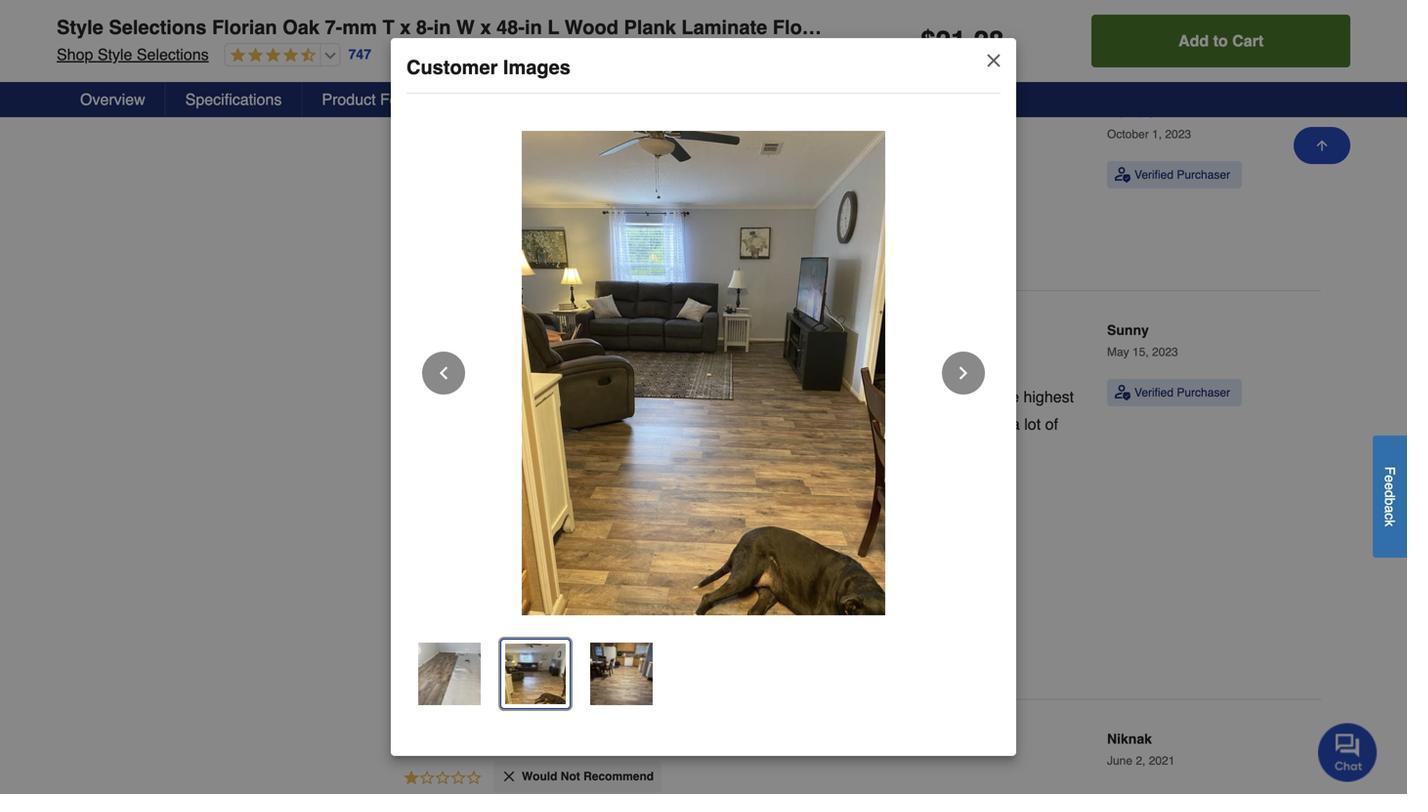 Task type: describe. For each thing, give the bounding box(es) containing it.
was for ( 7 )
[[403, 8, 430, 24]]

1 vertical spatial selections
[[137, 45, 209, 64]]

diyers
[[705, 415, 751, 434]]

1 it's from the left
[[725, 388, 744, 406]]

niknak
[[1107, 732, 1152, 747]]

was this review helpful? for ( 16 )
[[403, 635, 562, 651]]

this for ( 5 )
[[434, 226, 458, 242]]

helpful? for ( 5 )
[[509, 226, 562, 242]]

this for ( 16 )
[[434, 635, 458, 651]]

helpful? for ( 7 )
[[509, 8, 562, 24]]

sunny may 15, 2023
[[1107, 322, 1178, 359]]

) for ( 0 )
[[688, 220, 693, 238]]

was this review helpful? for ( 7 )
[[403, 8, 562, 24]]

( for 0
[[674, 220, 679, 238]]

helpful? for ( 16 )
[[509, 635, 562, 651]]

it inside this flooring looks much more expensive than it's price point. though it's certainly not the highest quality flooring, it is a great option for those diyers on a budget. it is easy to lay and not a lot of breakage.
[[512, 415, 520, 434]]

2 horizontal spatial in
[[697, 105, 714, 127]]

sunny
[[1107, 322, 1149, 338]]

t
[[383, 16, 394, 39]]

shop style selections
[[57, 45, 209, 64]]

1 vertical spatial style
[[98, 45, 132, 64]]

a left the 'great'
[[540, 415, 549, 434]]

plank
[[624, 16, 676, 39]]

thumb down image for ( 5 )
[[644, 220, 664, 239]]

.
[[966, 25, 974, 57]]

747
[[349, 47, 371, 62]]

d
[[1382, 490, 1398, 498]]

flooring
[[437, 388, 488, 406]]

0 vertical spatial the
[[603, 170, 625, 188]]

4.5 stars image
[[225, 47, 316, 65]]

https://photos us.bazaarvoice.com/photo/2/cghvdg86bg93zxm/d3a16e45 e647 56b6 a694 44e40ab333f1 image
[[535, 476, 657, 598]]

filled icons image
[[582, 630, 600, 648]]

niknak june 2, 2021
[[1107, 732, 1175, 768]]

florian
[[212, 16, 277, 39]]

f e e d b a c k
[[1382, 467, 1398, 527]]

7
[[617, 2, 625, 20]]

customer images
[[407, 56, 571, 79]]

overview button
[[61, 82, 166, 117]]

highest
[[1024, 388, 1074, 406]]

add
[[1179, 32, 1209, 50]]

1 horizontal spatial it
[[703, 170, 710, 188]]

chevron right image
[[954, 364, 973, 383]]

use an underlayment and snap in place
[[403, 105, 770, 127]]

great
[[553, 415, 589, 434]]

( 7 )
[[612, 2, 631, 20]]

an
[[444, 105, 467, 127]]

b
[[1382, 498, 1398, 506]]

point.
[[786, 388, 825, 406]]

f e e d b a c k button
[[1373, 436, 1407, 558]]

beautiful
[[466, 323, 547, 345]]

c
[[1382, 513, 1398, 520]]

hang
[[629, 170, 664, 188]]

add to cart
[[1179, 32, 1264, 50]]

1
[[679, 2, 688, 20]]

customer
[[407, 56, 498, 79]]

much
[[533, 388, 571, 406]]

thumb up image
[[582, 220, 602, 239]]

wood
[[565, 16, 619, 39]]

flag image for 1 )
[[786, 2, 805, 21]]

) right thumb down image
[[688, 2, 693, 20]]

certainly
[[909, 388, 967, 406]]

this flooring looks much more expensive than it's price point. though it's certainly not the highest quality flooring, it is a great option for those diyers on a budget. it is easy to lay and not a lot of breakage.
[[403, 388, 1074, 461]]

report for 1 )
[[732, 4, 776, 19]]

https://photos us.bazaarvoice.com/photo/2/cghvdg86bg93zxm/5718a2dd 0d65 539d 9d70 9ce300e96d71 image
[[667, 476, 789, 598]]

0 vertical spatial style
[[57, 16, 103, 39]]

snap
[[646, 105, 692, 127]]

oak
[[283, 16, 320, 39]]

$ 21 . 28
[[921, 25, 1004, 57]]

k
[[1382, 520, 1398, 527]]

0 vertical spatial selections
[[109, 16, 207, 39]]

chat invite button image
[[1318, 723, 1378, 782]]

thumb down image for ( 16 )
[[651, 629, 671, 649]]

8-
[[416, 16, 434, 39]]

flooring
[[773, 16, 851, 39]]

shop
[[57, 45, 93, 64]]

install
[[829, 170, 869, 188]]

a left lot
[[1011, 415, 1020, 434]]

21
[[936, 25, 966, 57]]

2 it's from the left
[[886, 388, 905, 406]]

for
[[640, 415, 658, 434]]

report button for )
[[725, 213, 812, 246]]

compare button
[[462, 82, 567, 117]]

great flooring.  once you get the hang of it, it takes no time to install
[[403, 170, 869, 188]]

l
[[548, 16, 559, 39]]

1 e from the top
[[1382, 475, 1398, 483]]

sq
[[918, 16, 941, 39]]

a right on
[[778, 415, 786, 434]]

verified purchaser for use an underlayment and snap in place
[[1135, 168, 1230, 182]]

to inside button
[[1213, 32, 1228, 50]]

was this review helpful? for ( 5 )
[[403, 226, 562, 242]]

october
[[1107, 127, 1149, 141]]

verified purchaser for looks beautiful
[[1135, 386, 1230, 400]]

0
[[679, 220, 688, 238]]

2 x from the left
[[480, 16, 491, 39]]

than
[[690, 388, 721, 406]]

lay
[[931, 415, 951, 434]]

purchaser for use an underlayment and snap in place
[[1177, 168, 1230, 182]]

june
[[1107, 755, 1133, 768]]

lot
[[1024, 415, 1041, 434]]

laminate
[[682, 16, 767, 39]]

) for ( 7 )
[[625, 2, 631, 20]]

( for 5
[[612, 220, 617, 238]]

product features button
[[302, 82, 462, 117]]

2023 for looks beautiful
[[1152, 345, 1178, 359]]

) for ( 16 )
[[632, 629, 637, 648]]

on
[[756, 415, 773, 434]]

2,
[[1136, 755, 1146, 768]]

48-
[[497, 16, 525, 39]]

gallery thumbnail for item 1 image
[[505, 644, 566, 705]]

this
[[403, 388, 432, 406]]

0 horizontal spatial in
[[434, 16, 451, 39]]

0 vertical spatial recommend
[[561, 143, 631, 157]]

was for ( 16 )
[[403, 635, 430, 651]]

1 vertical spatial recommend
[[561, 361, 631, 375]]

those
[[663, 415, 701, 434]]

report button for 1 )
[[725, 0, 812, 28]]

arrow up image
[[1314, 138, 1330, 153]]

5
[[617, 220, 625, 238]]

https://photos us.bazaarvoice.com/photo/2/cghvdg86bg93zxm/3ae73239 04ab 56f6 87d9 1e2b0e80dbaa image
[[403, 476, 525, 598]]

0 vertical spatial not
[[972, 388, 993, 406]]

( 0 )
[[674, 220, 693, 238]]

28
[[974, 25, 1004, 57]]

2 would from the top
[[522, 361, 557, 375]]

budget.
[[791, 415, 843, 434]]

newbie
[[1107, 105, 1155, 120]]

15,
[[1133, 345, 1149, 359]]



Task type: locate. For each thing, give the bounding box(es) containing it.
looks beautiful
[[403, 323, 547, 345]]

verified purchaser icon image for looks beautiful
[[1115, 385, 1131, 401]]

1 flag image from the top
[[786, 2, 805, 21]]

0 horizontal spatial x
[[400, 16, 411, 39]]

verified purchaser icon image
[[1115, 167, 1131, 183], [1115, 385, 1131, 401]]

2 verified purchaser from the top
[[1135, 386, 1230, 400]]

checkmark image
[[501, 142, 517, 157]]

helpful? left the filled icons
[[509, 635, 562, 651]]

purchaser for looks beautiful
[[1177, 386, 1230, 400]]

you
[[548, 170, 573, 188]]

this right 8-
[[434, 8, 458, 24]]

verified for looks beautiful
[[1135, 386, 1174, 400]]

gallery item 1 image
[[522, 131, 885, 616]]

to right time
[[812, 170, 825, 188]]

would right checkmark image in the top left of the page
[[522, 143, 557, 157]]

0 vertical spatial report button
[[725, 0, 812, 28]]

thumb down image
[[644, 2, 664, 21]]

0 vertical spatial would
[[522, 143, 557, 157]]

0 vertical spatial this
[[434, 8, 458, 24]]

0 horizontal spatial it
[[512, 415, 520, 434]]

add to cart button
[[1092, 15, 1351, 67]]

1 horizontal spatial of
[[1045, 415, 1058, 434]]

review down flooring.
[[462, 226, 505, 242]]

review up the customer images
[[462, 8, 505, 24]]

purchaser
[[1177, 168, 1230, 182], [1177, 386, 1230, 400]]

no
[[756, 170, 774, 188]]

of left the it,
[[669, 170, 682, 188]]

it
[[847, 415, 856, 434]]

1 x from the left
[[400, 16, 411, 39]]

helpful?
[[509, 8, 562, 24], [509, 226, 562, 242], [509, 635, 562, 651]]

would
[[522, 143, 557, 157], [522, 361, 557, 375], [522, 770, 557, 784]]

1 would recommend from the top
[[522, 143, 631, 157]]

specifications
[[185, 90, 282, 108]]

is down looks
[[524, 415, 536, 434]]

thumb up image
[[582, 2, 602, 21]]

flag image
[[786, 2, 805, 21], [786, 220, 805, 239]]

selections up overview button
[[137, 45, 209, 64]]

3 would from the top
[[522, 770, 557, 784]]

flag image right laminate on the top of the page
[[786, 2, 805, 21]]

and inside this flooring looks much more expensive than it's price point. though it's certainly not the highest quality flooring, it is a great option for those diyers on a budget. it is easy to lay and not a lot of breakage.
[[955, 415, 981, 434]]

) left thumb down image
[[625, 2, 631, 20]]

1 horizontal spatial to
[[913, 415, 926, 434]]

style
[[57, 16, 103, 39], [98, 45, 132, 64]]

style right shop
[[98, 45, 132, 64]]

1 vertical spatial and
[[955, 415, 981, 434]]

verified purchaser icon image for use an underlayment and snap in place
[[1115, 167, 1131, 183]]

review for ( 16 )
[[462, 635, 505, 651]]

2 report from the top
[[732, 222, 776, 237]]

close image right '.'
[[984, 51, 1004, 70]]

1 vertical spatial verified purchaser icon image
[[1115, 385, 1131, 401]]

1 vertical spatial purchaser
[[1177, 386, 1230, 400]]

more
[[576, 388, 611, 406]]

to right add
[[1213, 32, 1228, 50]]

) right thumb up image
[[625, 220, 631, 238]]

great
[[403, 170, 442, 188]]

2 vertical spatial this
[[434, 635, 458, 651]]

would not recommend
[[522, 770, 654, 784]]

images
[[503, 56, 571, 79]]

1 vertical spatial would recommend
[[522, 361, 631, 375]]

1 report button from the top
[[725, 0, 812, 28]]

1 )
[[679, 2, 693, 20]]

(
[[612, 2, 617, 20], [612, 220, 617, 238], [674, 220, 679, 238], [610, 629, 615, 648]]

0 vertical spatial close image
[[984, 51, 1004, 70]]

flag image for )
[[786, 220, 805, 239]]

compare
[[482, 90, 546, 108]]

0 vertical spatial report
[[732, 4, 776, 19]]

( 16 )
[[610, 629, 637, 648]]

) down the it,
[[688, 220, 693, 238]]

thumb down image right ( 16 )
[[651, 629, 671, 649]]

f
[[1382, 467, 1398, 475]]

overview
[[80, 90, 145, 108]]

flooring.
[[446, 170, 502, 188]]

2023 inside sunny may 15, 2023
[[1152, 345, 1178, 359]]

ft)
[[947, 16, 966, 39]]

use
[[403, 105, 439, 127]]

1 vertical spatial 2023
[[1152, 345, 1178, 359]]

to left the lay
[[913, 415, 926, 434]]

it down looks
[[512, 415, 520, 434]]

0 vertical spatial verified
[[1135, 168, 1174, 182]]

1 purchaser from the top
[[1177, 168, 1230, 182]]

( right "( 5 )"
[[674, 220, 679, 238]]

0 vertical spatial to
[[1213, 32, 1228, 50]]

1 verified purchaser from the top
[[1135, 168, 1230, 182]]

0 horizontal spatial it's
[[725, 388, 744, 406]]

not down chevron right image
[[972, 388, 993, 406]]

verified
[[1135, 168, 1174, 182], [1135, 386, 1174, 400]]

may
[[1107, 345, 1129, 359]]

( right thumb up icon
[[612, 2, 617, 20]]

( right the filled icons
[[610, 629, 615, 648]]

verified down the 15,
[[1135, 386, 1174, 400]]

0 vertical spatial verified purchaser icon image
[[1115, 167, 1131, 183]]

1 vertical spatial to
[[812, 170, 825, 188]]

the inside this flooring looks much more expensive than it's price point. though it's certainly not the highest quality flooring, it is a great option for those diyers on a budget. it is easy to lay and not a lot of breakage.
[[998, 388, 1019, 406]]

1 vertical spatial report
[[732, 222, 776, 237]]

5 stars image
[[403, 360, 483, 381]]

a up 'k'
[[1382, 506, 1398, 513]]

review left gallery thumbnail for item 1
[[462, 635, 505, 651]]

option
[[593, 415, 636, 434]]

selections up shop style selections
[[109, 16, 207, 39]]

of right lot
[[1045, 415, 1058, 434]]

0 horizontal spatial close image
[[501, 769, 517, 785]]

x right w
[[480, 16, 491, 39]]

0 vertical spatial 2023
[[1165, 127, 1191, 141]]

report down no
[[732, 222, 776, 237]]

2 purchaser from the top
[[1177, 386, 1230, 400]]

2 vertical spatial was this review helpful?
[[403, 635, 562, 651]]

x
[[400, 16, 411, 39], [480, 16, 491, 39]]

close image left not
[[501, 769, 517, 785]]

flooring,
[[452, 415, 508, 434]]

2023 right the 15,
[[1152, 345, 1178, 359]]

1 was this review helpful? from the top
[[403, 8, 562, 24]]

2023 for use an underlayment and snap in place
[[1165, 127, 1191, 141]]

recommend right not
[[584, 770, 654, 784]]

report button right 1 )
[[725, 0, 812, 28]]

review for ( 7 )
[[462, 8, 505, 24]]

( 5 )
[[612, 220, 631, 238]]

helpful? up images
[[509, 8, 562, 24]]

1 verified from the top
[[1135, 168, 1174, 182]]

2 e from the top
[[1382, 483, 1398, 490]]

0 horizontal spatial and
[[606, 105, 641, 127]]

place
[[720, 105, 770, 127]]

the right 'get' on the left top of the page
[[603, 170, 625, 188]]

2 would recommend from the top
[[522, 361, 631, 375]]

purchaser down sunny may 15, 2023
[[1177, 386, 1230, 400]]

not
[[561, 770, 580, 784]]

2 vertical spatial recommend
[[584, 770, 654, 784]]

1 vertical spatial was this review helpful?
[[403, 226, 562, 242]]

1 horizontal spatial it's
[[886, 388, 905, 406]]

takes
[[715, 170, 752, 188]]

1 star image
[[403, 769, 483, 790]]

2 vertical spatial would
[[522, 770, 557, 784]]

verified purchaser down 1,
[[1135, 168, 1230, 182]]

1 horizontal spatial and
[[955, 415, 981, 434]]

1 horizontal spatial x
[[480, 16, 491, 39]]

3 this from the top
[[434, 635, 458, 651]]

2021
[[1149, 755, 1175, 768]]

2 verified from the top
[[1135, 386, 1174, 400]]

close image
[[984, 51, 1004, 70], [501, 769, 517, 785]]

a inside button
[[1382, 506, 1398, 513]]

2023
[[1165, 127, 1191, 141], [1152, 345, 1178, 359]]

1 review from the top
[[462, 8, 505, 24]]

features
[[380, 90, 442, 108]]

flag image down time
[[786, 220, 805, 239]]

underlayment
[[472, 105, 600, 127]]

of inside this flooring looks much more expensive than it's price point. though it's certainly not the highest quality flooring, it is a great option for those diyers on a budget. it is easy to lay and not a lot of breakage.
[[1045, 415, 1058, 434]]

2 vertical spatial was
[[403, 635, 430, 651]]

1 horizontal spatial in
[[525, 16, 542, 39]]

1 horizontal spatial is
[[860, 415, 871, 434]]

0 vertical spatial was
[[403, 8, 430, 24]]

0 vertical spatial flag image
[[786, 2, 805, 21]]

recommend up 'get' on the left top of the page
[[561, 143, 631, 157]]

2 vertical spatial helpful?
[[509, 635, 562, 651]]

1 this from the top
[[434, 8, 458, 24]]

get
[[577, 170, 599, 188]]

would recommend up 'get' on the left top of the page
[[522, 143, 631, 157]]

0 vertical spatial review
[[462, 8, 505, 24]]

would left not
[[522, 770, 557, 784]]

2023 inside the newbie october 1, 2023
[[1165, 127, 1191, 141]]

1 vertical spatial flag image
[[786, 220, 805, 239]]

)
[[625, 2, 631, 20], [688, 2, 693, 20], [625, 220, 631, 238], [688, 220, 693, 238], [632, 629, 637, 648]]

it right the it,
[[703, 170, 710, 188]]

1 vertical spatial close image
[[501, 769, 517, 785]]

e up d
[[1382, 475, 1398, 483]]

verified down 1,
[[1135, 168, 1174, 182]]

3 was this review helpful? from the top
[[403, 635, 562, 651]]

helpful? down once
[[509, 226, 562, 242]]

2 vertical spatial to
[[913, 415, 926, 434]]

1 vertical spatial was
[[403, 226, 430, 242]]

verified purchaser down the 15,
[[1135, 386, 1230, 400]]

1 verified purchaser icon image from the top
[[1115, 167, 1131, 183]]

style selections florian oak 7-mm t x 8-in w x 48-in l wood plank laminate flooring (23.91-sq ft)
[[57, 16, 966, 39]]

gallery thumbnail for item 0 image
[[418, 643, 481, 706]]

1 vertical spatial would
[[522, 361, 557, 375]]

2 horizontal spatial to
[[1213, 32, 1228, 50]]

2023 right 1,
[[1165, 127, 1191, 141]]

reviews button
[[567, 82, 666, 117]]

is
[[524, 415, 536, 434], [860, 415, 871, 434]]

1 would from the top
[[522, 143, 557, 157]]

16
[[615, 629, 632, 648]]

it's up 'diyers'
[[725, 388, 744, 406]]

in left l at left
[[525, 16, 542, 39]]

0 vertical spatial of
[[669, 170, 682, 188]]

0 vertical spatial verified purchaser
[[1135, 168, 1230, 182]]

looks
[[403, 323, 460, 345]]

2 this from the top
[[434, 226, 458, 242]]

easy
[[876, 415, 909, 434]]

thumb down image left ( 0 )
[[644, 220, 664, 239]]

2 flag image from the top
[[786, 220, 805, 239]]

1 vertical spatial this
[[434, 226, 458, 242]]

q&a
[[685, 90, 718, 108]]

report for )
[[732, 222, 776, 237]]

recommend up more
[[561, 361, 631, 375]]

would up much
[[522, 361, 557, 375]]

(23.91-
[[856, 16, 918, 39]]

selections
[[109, 16, 207, 39], [137, 45, 209, 64]]

w
[[456, 16, 475, 39]]

1 helpful? from the top
[[509, 8, 562, 24]]

e
[[1382, 475, 1398, 483], [1382, 483, 1398, 490]]

1 vertical spatial not
[[985, 415, 1007, 434]]

it's
[[725, 388, 744, 406], [886, 388, 905, 406]]

1 vertical spatial review
[[462, 226, 505, 242]]

e up the b
[[1382, 483, 1398, 490]]

product
[[322, 90, 376, 108]]

0 vertical spatial helpful?
[[509, 8, 562, 24]]

of
[[669, 170, 682, 188], [1045, 415, 1058, 434]]

is right it
[[860, 415, 871, 434]]

verified purchaser icon image down may on the top
[[1115, 385, 1131, 401]]

this down great
[[434, 226, 458, 242]]

looks
[[492, 388, 529, 406]]

report right 1 )
[[732, 4, 776, 19]]

2 is from the left
[[860, 415, 871, 434]]

3 helpful? from the top
[[509, 635, 562, 651]]

verified purchaser icon image down the october
[[1115, 167, 1131, 183]]

0 horizontal spatial the
[[603, 170, 625, 188]]

2 verified purchaser icon image from the top
[[1115, 385, 1131, 401]]

this left gallery thumbnail for item 1
[[434, 635, 458, 651]]

verified for use an underlayment and snap in place
[[1135, 168, 1174, 182]]

x right t
[[400, 16, 411, 39]]

gallery thumbnail for item 2 image
[[590, 643, 653, 706]]

1 vertical spatial report button
[[725, 213, 812, 246]]

once
[[506, 170, 543, 188]]

3 review from the top
[[462, 635, 505, 651]]

specifications button
[[166, 82, 302, 117]]

1 horizontal spatial the
[[998, 388, 1019, 406]]

0 vertical spatial it
[[703, 170, 710, 188]]

to
[[1213, 32, 1228, 50], [812, 170, 825, 188], [913, 415, 926, 434]]

1 vertical spatial helpful?
[[509, 226, 562, 242]]

review for ( 5 )
[[462, 226, 505, 242]]

2 was this review helpful? from the top
[[403, 226, 562, 242]]

) right the filled icons
[[632, 629, 637, 648]]

) for ( 5 )
[[625, 220, 631, 238]]

1 vertical spatial the
[[998, 388, 1019, 406]]

and left snap
[[606, 105, 641, 127]]

3 was from the top
[[403, 635, 430, 651]]

style up shop
[[57, 16, 103, 39]]

1 vertical spatial of
[[1045, 415, 1058, 434]]

( for 7
[[612, 2, 617, 20]]

and right the lay
[[955, 415, 981, 434]]

1 report from the top
[[732, 4, 776, 19]]

1,
[[1152, 127, 1162, 141]]

breakage.
[[403, 443, 472, 461]]

1 was from the top
[[403, 8, 430, 24]]

this for ( 7 )
[[434, 8, 458, 24]]

it,
[[686, 170, 698, 188]]

product features
[[322, 90, 442, 108]]

( right thumb up image
[[612, 220, 617, 238]]

chevron left image
[[434, 364, 453, 383]]

time
[[778, 170, 808, 188]]

cart
[[1232, 32, 1264, 50]]

it's up easy
[[886, 388, 905, 406]]

report
[[732, 4, 776, 19], [732, 222, 776, 237]]

not left lot
[[985, 415, 1007, 434]]

2 helpful? from the top
[[509, 226, 562, 242]]

reviews
[[586, 90, 645, 108]]

1 vertical spatial it
[[512, 415, 520, 434]]

1 vertical spatial thumb down image
[[651, 629, 671, 649]]

0 horizontal spatial to
[[812, 170, 825, 188]]

to inside this flooring looks much more expensive than it's price point. though it's certainly not the highest quality flooring, it is a great option for those diyers on a budget. it is easy to lay and not a lot of breakage.
[[913, 415, 926, 434]]

0 vertical spatial thumb down image
[[644, 220, 664, 239]]

0 vertical spatial purchaser
[[1177, 168, 1230, 182]]

would recommend up more
[[522, 361, 631, 375]]

0 vertical spatial and
[[606, 105, 641, 127]]

report button down no
[[725, 213, 812, 246]]

2 vertical spatial review
[[462, 635, 505, 651]]

it
[[703, 170, 710, 188], [512, 415, 520, 434]]

2 report button from the top
[[725, 213, 812, 246]]

( for 16
[[610, 629, 615, 648]]

price
[[748, 388, 782, 406]]

the left highest
[[998, 388, 1019, 406]]

1 is from the left
[[524, 415, 536, 434]]

thumb down image
[[644, 220, 664, 239], [651, 629, 671, 649]]

7-
[[325, 16, 342, 39]]

0 horizontal spatial is
[[524, 415, 536, 434]]

$
[[921, 25, 936, 57]]

this
[[434, 8, 458, 24], [434, 226, 458, 242], [434, 635, 458, 651]]

2 review from the top
[[462, 226, 505, 242]]

0 vertical spatial was this review helpful?
[[403, 8, 562, 24]]

0 horizontal spatial of
[[669, 170, 682, 188]]

1 horizontal spatial close image
[[984, 51, 1004, 70]]

2 was from the top
[[403, 226, 430, 242]]

in right snap
[[697, 105, 714, 127]]

purchaser down the newbie october 1, 2023 at the right of page
[[1177, 168, 1230, 182]]

in left w
[[434, 16, 451, 39]]

was for ( 5 )
[[403, 226, 430, 242]]

1 vertical spatial verified purchaser
[[1135, 386, 1230, 400]]

0 vertical spatial would recommend
[[522, 143, 631, 157]]

not
[[972, 388, 993, 406], [985, 415, 1007, 434]]

1 vertical spatial verified
[[1135, 386, 1174, 400]]



Task type: vqa. For each thing, say whether or not it's contained in the screenshot.
"report" button for 1 )
yes



